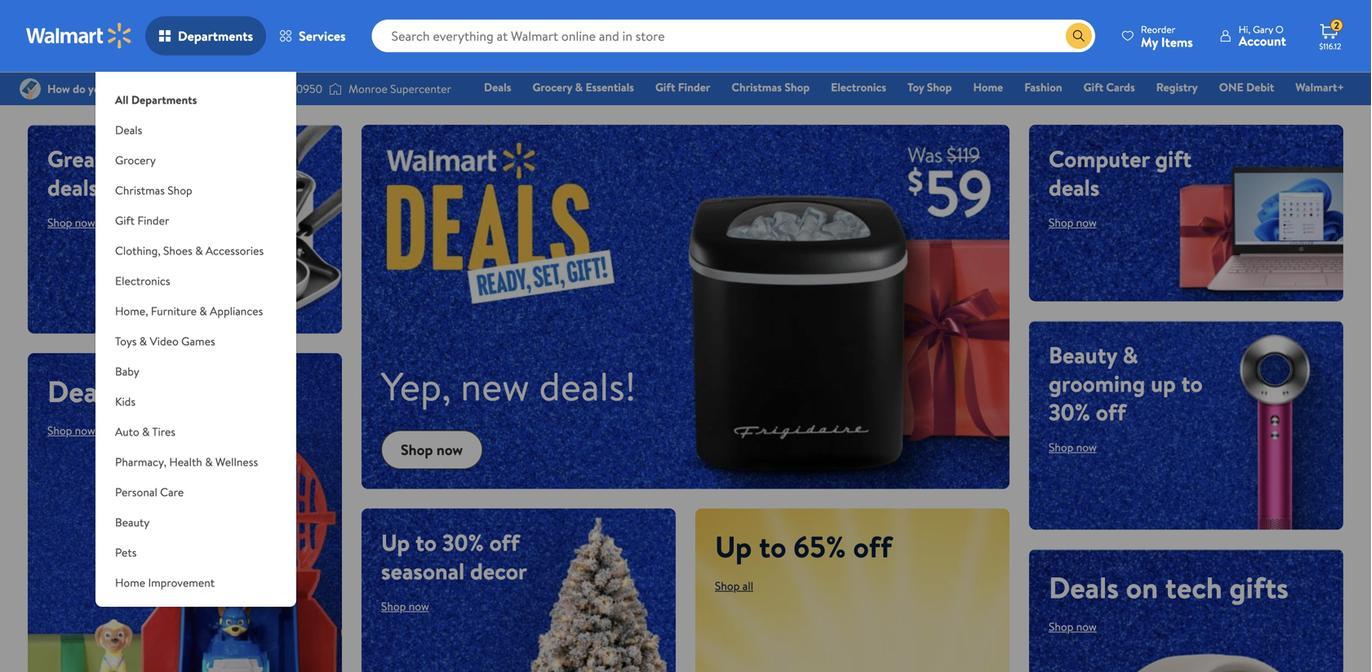 Task type: locate. For each thing, give the bounding box(es) containing it.
clothing, shoes & accessories button
[[96, 236, 296, 266]]

finder for gift finder link
[[678, 79, 711, 95]]

gift cards link
[[1077, 78, 1143, 96]]

finder inside dropdown button
[[137, 213, 169, 229]]

reorder
[[1141, 22, 1176, 36]]

gift finder for gift finder link
[[656, 79, 711, 95]]

1 vertical spatial 30%
[[442, 527, 484, 559]]

to inside beauty & grooming up to 30% off
[[1182, 368, 1203, 400]]

finder down walmart site-wide search field in the top of the page
[[678, 79, 711, 95]]

1 horizontal spatial gifts
[[1230, 568, 1289, 608]]

on
[[125, 371, 157, 412], [1127, 568, 1159, 608]]

beauty button
[[96, 508, 296, 538]]

deals inside computer gift deals
[[1049, 171, 1100, 203]]

personal care button
[[96, 478, 296, 508]]

1 vertical spatial gifts
[[1230, 568, 1289, 608]]

shop inside 'link'
[[785, 79, 810, 95]]

deals
[[484, 79, 512, 95], [115, 122, 142, 138], [47, 371, 118, 412], [1049, 568, 1120, 608]]

auto & tires
[[115, 424, 176, 440]]

wellness
[[215, 454, 258, 470]]

departments up all departments link
[[178, 27, 253, 45]]

1 up from the left
[[715, 527, 752, 568]]

to for up to 65% off
[[759, 527, 787, 568]]

christmas shop inside christmas shop dropdown button
[[115, 183, 192, 198]]

& right health
[[205, 454, 213, 470]]

1 vertical spatial on
[[1127, 568, 1159, 608]]

christmas for 'christmas shop' 'link'
[[732, 79, 782, 95]]

0 vertical spatial departments
[[178, 27, 253, 45]]

grocery for grocery
[[115, 152, 156, 168]]

beauty inside dropdown button
[[115, 515, 150, 531]]

shop now link
[[47, 215, 95, 231], [1049, 215, 1097, 231], [47, 423, 95, 439], [381, 431, 483, 470], [1049, 440, 1097, 456], [381, 599, 429, 615], [1049, 619, 1097, 635]]

1 vertical spatial christmas shop
[[115, 183, 192, 198]]

grocery & essentials link
[[525, 78, 642, 96]]

toy shop
[[908, 79, 953, 95]]

30%
[[1049, 397, 1091, 428], [442, 527, 484, 559]]

0 horizontal spatial up
[[381, 527, 410, 559]]

0 vertical spatial beauty
[[1049, 339, 1118, 371]]

gift
[[656, 79, 676, 95], [1084, 79, 1104, 95], [115, 213, 135, 229]]

1 horizontal spatial home
[[974, 79, 1004, 95]]

& right furniture
[[200, 303, 207, 319]]

shop
[[785, 79, 810, 95], [927, 79, 953, 95], [168, 183, 192, 198], [47, 215, 72, 231], [1049, 215, 1074, 231], [47, 423, 72, 439], [1049, 440, 1074, 456], [401, 440, 433, 461], [715, 579, 740, 595], [381, 599, 406, 615], [1049, 619, 1074, 635]]

gifts
[[212, 371, 271, 412], [1230, 568, 1289, 608]]

kids
[[115, 394, 136, 410]]

0 vertical spatial christmas
[[732, 79, 782, 95]]

shop now link for deals on toy gifts
[[47, 423, 95, 439]]

1 horizontal spatial 30%
[[1049, 397, 1091, 428]]

off
[[1096, 397, 1127, 428], [854, 527, 893, 568], [490, 527, 520, 559]]

finder
[[678, 79, 711, 95], [137, 213, 169, 229]]

& inside home, furniture & appliances 'dropdown button'
[[200, 303, 207, 319]]

& right the shoes
[[195, 243, 203, 259]]

electronics left the toy
[[831, 79, 887, 95]]

& right toys
[[139, 334, 147, 349]]

fashion
[[1025, 79, 1063, 95]]

deals for beauty & grooming up to 30% off
[[1049, 171, 1100, 203]]

christmas down the home
[[115, 183, 165, 198]]

1 horizontal spatial to
[[759, 527, 787, 568]]

deals for deals on toy gifts
[[47, 371, 118, 412]]

great home deals
[[47, 143, 165, 203]]

to inside up to 30% off seasonal decor
[[416, 527, 437, 559]]

electronics inside dropdown button
[[115, 273, 170, 289]]

1 horizontal spatial christmas
[[732, 79, 782, 95]]

search icon image
[[1073, 29, 1086, 42]]

0 vertical spatial finder
[[678, 79, 711, 95]]

walmart+
[[1296, 79, 1345, 95]]

to
[[1182, 368, 1203, 400], [759, 527, 787, 568], [416, 527, 437, 559]]

my
[[1141, 33, 1159, 51]]

deals!
[[539, 359, 637, 414]]

0 horizontal spatial gift
[[115, 213, 135, 229]]

baby
[[115, 364, 139, 380]]

gift finder up "clothing,"
[[115, 213, 169, 229]]

& inside auto & tires dropdown button
[[142, 424, 150, 440]]

departments right "all"
[[131, 92, 197, 108]]

departments
[[178, 27, 253, 45], [131, 92, 197, 108]]

gift finder button
[[96, 206, 296, 236]]

gift for gift cards link
[[1084, 79, 1104, 95]]

0 vertical spatial grocery
[[533, 79, 573, 95]]

grocery & essentials
[[533, 79, 634, 95]]

0 horizontal spatial home
[[115, 575, 145, 591]]

0 horizontal spatial 30%
[[442, 527, 484, 559]]

gifts right "tech"
[[1230, 568, 1289, 608]]

2 horizontal spatial off
[[1096, 397, 1127, 428]]

toy
[[908, 79, 925, 95]]

to right up on the right of page
[[1182, 368, 1203, 400]]

2 up from the left
[[381, 527, 410, 559]]

1 vertical spatial beauty
[[115, 515, 150, 531]]

now for up to 30% off seasonal decor
[[409, 599, 429, 615]]

deals inside dropdown button
[[115, 122, 142, 138]]

1 horizontal spatial christmas shop
[[732, 79, 810, 95]]

auto
[[115, 424, 139, 440]]

1 horizontal spatial gift finder
[[656, 79, 711, 95]]

registry
[[1157, 79, 1199, 95]]

1 vertical spatial finder
[[137, 213, 169, 229]]

1 vertical spatial grocery
[[115, 152, 156, 168]]

home
[[974, 79, 1004, 95], [115, 575, 145, 591]]

0 vertical spatial christmas shop
[[732, 79, 810, 95]]

christmas shop inside 'christmas shop' 'link'
[[732, 79, 810, 95]]

& inside pharmacy, health & wellness "dropdown button"
[[205, 454, 213, 470]]

gift finder for gift finder dropdown button
[[115, 213, 169, 229]]

2 horizontal spatial gift
[[1084, 79, 1104, 95]]

gift finder
[[656, 79, 711, 95], [115, 213, 169, 229]]

toys & video games
[[115, 334, 215, 349]]

home improvement button
[[96, 568, 296, 599]]

new
[[461, 359, 530, 414]]

shop now link for computer gift deals
[[1049, 215, 1097, 231]]

1 vertical spatial home
[[115, 575, 145, 591]]

great
[[47, 143, 104, 175]]

to left 65%
[[759, 527, 787, 568]]

deals
[[47, 171, 98, 203], [1049, 171, 1100, 203]]

on up "auto & tires"
[[125, 371, 157, 412]]

toy
[[164, 371, 205, 412]]

0 horizontal spatial deals
[[47, 171, 98, 203]]

shop now link for deals on tech gifts
[[1049, 619, 1097, 635]]

all
[[115, 92, 129, 108]]

1 vertical spatial electronics
[[115, 273, 170, 289]]

65%
[[794, 527, 847, 568]]

gifts right toy
[[212, 371, 271, 412]]

0 horizontal spatial christmas
[[115, 183, 165, 198]]

deals for deals on tech gifts
[[1049, 568, 1120, 608]]

0 horizontal spatial gifts
[[212, 371, 271, 412]]

gift up "clothing,"
[[115, 213, 135, 229]]

off for up to 65% off
[[854, 527, 893, 568]]

electronics down "clothing,"
[[115, 273, 170, 289]]

gift inside dropdown button
[[115, 213, 135, 229]]

grocery for grocery & essentials
[[533, 79, 573, 95]]

0 horizontal spatial on
[[125, 371, 157, 412]]

1 horizontal spatial off
[[854, 527, 893, 568]]

gifts for deals on toy gifts
[[212, 371, 271, 412]]

0 horizontal spatial finder
[[137, 213, 169, 229]]

1 horizontal spatial electronics
[[831, 79, 887, 95]]

christmas inside 'christmas shop' 'link'
[[732, 79, 782, 95]]

christmas shop
[[732, 79, 810, 95], [115, 183, 192, 198]]

deals inside great home deals
[[47, 171, 98, 203]]

0 vertical spatial on
[[125, 371, 157, 412]]

grocery right deals link
[[533, 79, 573, 95]]

shop now for yep, new deals!
[[401, 440, 463, 461]]

christmas down search search box
[[732, 79, 782, 95]]

0 vertical spatial home
[[974, 79, 1004, 95]]

1 deals from the left
[[47, 171, 98, 203]]

home inside dropdown button
[[115, 575, 145, 591]]

gift for gift finder link
[[656, 79, 676, 95]]

account
[[1239, 32, 1287, 50]]

to left decor at left bottom
[[416, 527, 437, 559]]

on for toy
[[125, 371, 157, 412]]

shop now link for up to 30% off seasonal decor
[[381, 599, 429, 615]]

home, furniture & appliances button
[[96, 296, 296, 327]]

0 horizontal spatial grocery
[[115, 152, 156, 168]]

1 horizontal spatial grocery
[[533, 79, 573, 95]]

1 horizontal spatial on
[[1127, 568, 1159, 608]]

shop inside dropdown button
[[168, 183, 192, 198]]

shop now for computer gift deals
[[1049, 215, 1097, 231]]

shop now for deals on toy gifts
[[47, 423, 95, 439]]

1 vertical spatial christmas
[[115, 183, 165, 198]]

christmas inside christmas shop dropdown button
[[115, 183, 165, 198]]

walmart+ link
[[1289, 78, 1352, 96]]

finder up "clothing,"
[[137, 213, 169, 229]]

deals for deals dropdown button
[[115, 122, 142, 138]]

0 vertical spatial electronics
[[831, 79, 887, 95]]

now for yep, new deals!
[[437, 440, 463, 461]]

0 vertical spatial gifts
[[212, 371, 271, 412]]

now for deals on toy gifts
[[75, 423, 95, 439]]

patio
[[115, 605, 141, 621]]

home left fashion
[[974, 79, 1004, 95]]

o
[[1276, 22, 1284, 36]]

shop for deals on toy gifts
[[47, 423, 72, 439]]

yep, new deals!
[[381, 359, 637, 414]]

0 horizontal spatial beauty
[[115, 515, 150, 531]]

2 horizontal spatial to
[[1182, 368, 1203, 400]]

christmas for christmas shop dropdown button
[[115, 183, 165, 198]]

shop for deals on tech gifts
[[1049, 619, 1074, 635]]

beauty inside beauty & grooming up to 30% off
[[1049, 339, 1118, 371]]

$116.12
[[1320, 41, 1342, 52]]

all
[[743, 579, 754, 595]]

0 vertical spatial gift finder
[[656, 79, 711, 95]]

gifts for deals on tech gifts
[[1230, 568, 1289, 608]]

deals on toy gifts
[[47, 371, 271, 412]]

christmas shop link
[[725, 78, 818, 96]]

up for up to 65% off
[[715, 527, 752, 568]]

& left 'tires'
[[142, 424, 150, 440]]

gary
[[1254, 22, 1274, 36]]

1 vertical spatial gift finder
[[115, 213, 169, 229]]

home up patio
[[115, 575, 145, 591]]

& right patio
[[143, 605, 151, 621]]

gift finder down search search box
[[656, 79, 711, 95]]

off inside up to 30% off seasonal decor
[[490, 527, 520, 559]]

up inside up to 30% off seasonal decor
[[381, 527, 410, 559]]

1 horizontal spatial gift
[[656, 79, 676, 95]]

& left up on the right of page
[[1123, 339, 1139, 371]]

on left "tech"
[[1127, 568, 1159, 608]]

gift left cards
[[1084, 79, 1104, 95]]

deals on tech gifts
[[1049, 568, 1289, 608]]

1 horizontal spatial finder
[[678, 79, 711, 95]]

0 horizontal spatial to
[[416, 527, 437, 559]]

deals for deals link
[[484, 79, 512, 95]]

christmas shop down walmart site-wide search field in the top of the page
[[732, 79, 810, 95]]

0 horizontal spatial electronics
[[115, 273, 170, 289]]

1 horizontal spatial up
[[715, 527, 752, 568]]

home for home
[[974, 79, 1004, 95]]

grocery inside dropdown button
[[115, 152, 156, 168]]

1 horizontal spatial deals
[[1049, 171, 1100, 203]]

2 deals from the left
[[1049, 171, 1100, 203]]

christmas shop down the home
[[115, 183, 192, 198]]

0 horizontal spatial christmas shop
[[115, 183, 192, 198]]

30% inside beauty & grooming up to 30% off
[[1049, 397, 1091, 428]]

shop all
[[715, 579, 754, 595]]

0 horizontal spatial gift finder
[[115, 213, 169, 229]]

0 horizontal spatial off
[[490, 527, 520, 559]]

0 vertical spatial 30%
[[1049, 397, 1091, 428]]

items
[[1162, 33, 1194, 51]]

grocery right great
[[115, 152, 156, 168]]

pets
[[115, 545, 137, 561]]

gift finder inside dropdown button
[[115, 213, 169, 229]]

shop now link for beauty & grooming up to 30% off
[[1049, 440, 1097, 456]]

& left essentials
[[575, 79, 583, 95]]

shop now for up to 30% off seasonal decor
[[381, 599, 429, 615]]

1 horizontal spatial beauty
[[1049, 339, 1118, 371]]

gift right essentials
[[656, 79, 676, 95]]

accessories
[[206, 243, 264, 259]]

hi, gary o account
[[1239, 22, 1287, 50]]



Task type: vqa. For each thing, say whether or not it's contained in the screenshot.
the middle OFF
yes



Task type: describe. For each thing, give the bounding box(es) containing it.
toy shop link
[[901, 78, 960, 96]]

grooming
[[1049, 368, 1146, 400]]

home
[[109, 143, 165, 175]]

all departments
[[115, 92, 197, 108]]

one debit link
[[1212, 78, 1282, 96]]

one
[[1220, 79, 1244, 95]]

clothing, shoes & accessories
[[115, 243, 264, 259]]

video
[[150, 334, 179, 349]]

garden
[[154, 605, 190, 621]]

departments button
[[145, 16, 266, 56]]

shop now link for great home deals
[[47, 215, 95, 231]]

walmart image
[[26, 23, 132, 49]]

tires
[[152, 424, 176, 440]]

christmas shop for 'christmas shop' 'link'
[[732, 79, 810, 95]]

clothing,
[[115, 243, 161, 259]]

electronics for electronics dropdown button
[[115, 273, 170, 289]]

shop for yep, new deals!
[[401, 440, 433, 461]]

seasonal
[[381, 556, 465, 588]]

personal care
[[115, 485, 184, 501]]

beauty & grooming up to 30% off
[[1049, 339, 1203, 428]]

yep,
[[381, 359, 451, 414]]

kids button
[[96, 387, 296, 417]]

computer gift deals
[[1049, 143, 1192, 203]]

decor
[[470, 556, 527, 588]]

christmas shop for christmas shop dropdown button
[[115, 183, 192, 198]]

Search search field
[[372, 20, 1096, 52]]

departments inside popup button
[[178, 27, 253, 45]]

1 vertical spatial departments
[[131, 92, 197, 108]]

now for deals on tech gifts
[[1077, 619, 1097, 635]]

to for up to 30% off seasonal decor
[[416, 527, 437, 559]]

furniture
[[151, 303, 197, 319]]

& inside the clothing, shoes & accessories dropdown button
[[195, 243, 203, 259]]

shop for computer gift deals
[[1049, 215, 1074, 231]]

fashion link
[[1018, 78, 1070, 96]]

games
[[181, 334, 215, 349]]

beauty for beauty & grooming up to 30% off
[[1049, 339, 1118, 371]]

services button
[[266, 16, 359, 56]]

care
[[160, 485, 184, 501]]

pets button
[[96, 538, 296, 568]]

appliances
[[210, 303, 263, 319]]

tech
[[1166, 568, 1223, 608]]

up to 65% off
[[715, 527, 893, 568]]

shop for up to 30% off seasonal decor
[[381, 599, 406, 615]]

toys
[[115, 334, 137, 349]]

shop now link for yep, new deals!
[[381, 431, 483, 470]]

now for great home deals
[[75, 215, 95, 231]]

gift cards
[[1084, 79, 1136, 95]]

patio & garden button
[[96, 599, 296, 629]]

& inside the grocery & essentials link
[[575, 79, 583, 95]]

patio & garden
[[115, 605, 190, 621]]

essentials
[[586, 79, 634, 95]]

baby button
[[96, 357, 296, 387]]

electronics button
[[96, 266, 296, 296]]

gift for gift finder dropdown button
[[115, 213, 135, 229]]

& inside patio & garden dropdown button
[[143, 605, 151, 621]]

electronics for electronics link
[[831, 79, 887, 95]]

home link
[[966, 78, 1011, 96]]

shop now for deals on tech gifts
[[1049, 619, 1097, 635]]

all departments link
[[96, 72, 296, 115]]

up to 30% off seasonal decor
[[381, 527, 527, 588]]

now for computer gift deals
[[1077, 215, 1097, 231]]

auto & tires button
[[96, 417, 296, 447]]

christmas shop button
[[96, 176, 296, 206]]

registry link
[[1150, 78, 1206, 96]]

electronics link
[[824, 78, 894, 96]]

on for tech
[[1127, 568, 1159, 608]]

& inside toys & video games dropdown button
[[139, 334, 147, 349]]

beauty for beauty
[[115, 515, 150, 531]]

30% inside up to 30% off seasonal decor
[[442, 527, 484, 559]]

shoes
[[163, 243, 193, 259]]

deals link
[[477, 78, 519, 96]]

home for home improvement
[[115, 575, 145, 591]]

now for beauty & grooming up to 30% off
[[1077, 440, 1097, 456]]

2
[[1335, 19, 1340, 32]]

pharmacy, health & wellness button
[[96, 447, 296, 478]]

home, furniture & appliances
[[115, 303, 263, 319]]

deals button
[[96, 115, 296, 145]]

reorder my items
[[1141, 22, 1194, 51]]

shop now for beauty & grooming up to 30% off
[[1049, 440, 1097, 456]]

deals for deals on toy gifts
[[47, 171, 98, 203]]

off inside beauty & grooming up to 30% off
[[1096, 397, 1127, 428]]

shop now for great home deals
[[47, 215, 95, 231]]

off for up to 30% off seasonal decor
[[490, 527, 520, 559]]

computer
[[1049, 143, 1150, 175]]

services
[[299, 27, 346, 45]]

gift finder link
[[648, 78, 718, 96]]

shop for great home deals
[[47, 215, 72, 231]]

& inside beauty & grooming up to 30% off
[[1123, 339, 1139, 371]]

gift
[[1156, 143, 1192, 175]]

up
[[1151, 368, 1177, 400]]

debit
[[1247, 79, 1275, 95]]

shop all link
[[715, 579, 754, 595]]

up for up to 30% off seasonal decor
[[381, 527, 410, 559]]

home improvement
[[115, 575, 215, 591]]

grocery button
[[96, 145, 296, 176]]

home,
[[115, 303, 148, 319]]

hi,
[[1239, 22, 1251, 36]]

improvement
[[148, 575, 215, 591]]

Walmart Site-Wide search field
[[372, 20, 1096, 52]]

personal
[[115, 485, 157, 501]]

toys & video games button
[[96, 327, 296, 357]]

finder for gift finder dropdown button
[[137, 213, 169, 229]]

shop for beauty & grooming up to 30% off
[[1049, 440, 1074, 456]]

pharmacy,
[[115, 454, 167, 470]]

shop for up to 65% off
[[715, 579, 740, 595]]



